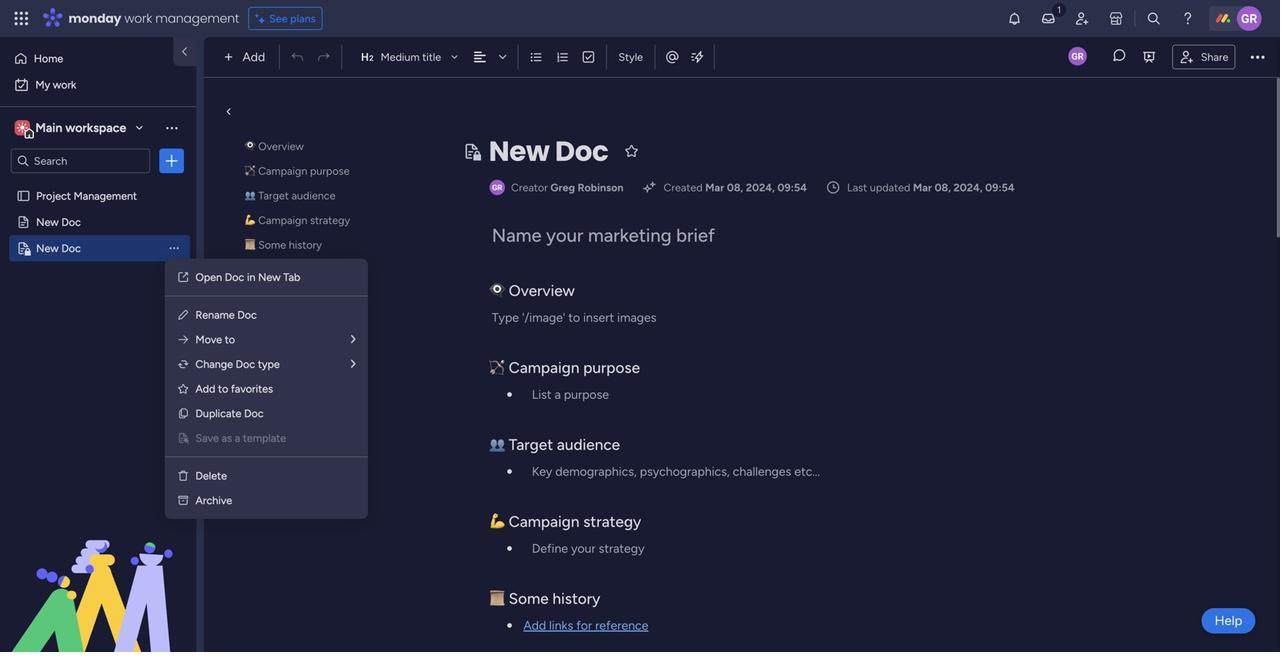 Task type: vqa. For each thing, say whether or not it's contained in the screenshot.
My work link
yes



Task type: describe. For each thing, give the bounding box(es) containing it.
open doc in new tab
[[196, 271, 301, 284]]

save as a template menu item
[[177, 429, 356, 447]]

robinson
[[578, 181, 624, 194]]

greg
[[551, 181, 575, 194]]

see plans button
[[249, 7, 323, 30]]

add for add to favorites
[[196, 382, 215, 395]]

🗺 explorations
[[245, 288, 318, 301]]

checklist image
[[582, 50, 596, 64]]

updated
[[870, 181, 911, 194]]

work for my
[[53, 78, 76, 91]]

1 horizontal spatial history
[[553, 589, 601, 608]]

1 vertical spatial 🏹
[[490, 358, 505, 377]]

open
[[196, 271, 222, 284]]

lottie animation image
[[0, 497, 196, 652]]

monday work management
[[69, 10, 239, 27]]

move to
[[196, 333, 235, 346]]

1 horizontal spatial overview
[[509, 281, 575, 300]]

1 horizontal spatial 💪 campaign strategy
[[490, 512, 642, 531]]

duplicate
[[196, 407, 242, 420]]

to for add
[[218, 382, 228, 395]]

home
[[34, 52, 63, 65]]

medium title
[[381, 50, 441, 64]]

👣
[[245, 368, 256, 381]]

reference
[[595, 618, 649, 633]]

duplicate doc image
[[177, 407, 189, 420]]

0 vertical spatial audience
[[292, 189, 336, 202]]

1 vertical spatial new doc
[[36, 216, 81, 229]]

options image
[[164, 153, 179, 169]]

0 vertical spatial 👥 target audience
[[245, 189, 336, 202]]

add to favorites
[[196, 382, 273, 395]]

duplicate doc
[[196, 407, 264, 420]]

last
[[847, 181, 868, 194]]

📈
[[245, 392, 256, 405]]

my work
[[35, 78, 76, 91]]

a
[[235, 432, 240, 445]]

list box containing project management
[[0, 180, 196, 469]]

📈 impact
[[245, 392, 292, 405]]

documents
[[289, 417, 344, 430]]

1 vertical spatial 📜
[[490, 589, 505, 608]]

doc for public board icon
[[61, 216, 81, 229]]

favorites
[[231, 382, 273, 395]]

project
[[36, 189, 71, 203]]

change doc type
[[196, 358, 280, 371]]

add links for reference
[[524, 618, 649, 633]]

2 08, from the left
[[935, 181, 951, 194]]

as
[[222, 432, 232, 445]]

0 vertical spatial history
[[289, 238, 322, 251]]

new right in
[[258, 271, 281, 284]]

next
[[258, 368, 282, 381]]

1 workspace image from the left
[[15, 119, 30, 136]]

dynamic values image
[[690, 49, 705, 65]]

medium
[[381, 50, 420, 64]]

1 1 image from the top
[[507, 469, 512, 474]]

help button
[[1202, 608, 1256, 634]]

move
[[196, 333, 222, 346]]

main workspace
[[35, 121, 126, 135]]

1 mar from the left
[[706, 181, 725, 194]]

last updated mar 08, 2024, 09:54
[[847, 181, 1015, 194]]

doc for change doc type icon
[[236, 358, 255, 371]]

+
[[320, 288, 327, 301]]

0 vertical spatial target
[[258, 189, 289, 202]]

doc for rename doc image
[[237, 308, 257, 322]]

0 vertical spatial 📜
[[245, 238, 256, 251]]

🗓 schedule
[[245, 312, 303, 325]]

1 vertical spatial private board image
[[16, 241, 31, 256]]

0 horizontal spatial overview
[[258, 140, 304, 153]]

1 08, from the left
[[727, 181, 744, 194]]

👣 next steps
[[245, 368, 311, 381]]

workspace selection element
[[15, 119, 129, 139]]

add links for reference link
[[524, 618, 649, 633]]

style
[[619, 50, 643, 64]]

1 horizontal spatial 📜 some history
[[490, 589, 601, 608]]

other
[[258, 417, 286, 430]]

deliverables
[[258, 263, 317, 276]]

home link
[[9, 46, 164, 71]]

notifications image
[[1007, 11, 1023, 26]]

project management
[[36, 189, 137, 203]]

archive image
[[177, 494, 189, 507]]

monday
[[69, 10, 121, 27]]

doc for duplicate doc image
[[244, 407, 264, 420]]

0 horizontal spatial add to favorites image
[[177, 383, 189, 395]]

in
[[247, 271, 256, 284]]

monday marketplace image
[[1109, 11, 1124, 26]]

see plans
[[269, 12, 316, 25]]

bulleted list image
[[529, 50, 543, 64]]

links
[[549, 618, 574, 633]]

search everything image
[[1147, 11, 1162, 26]]

0 vertical spatial 🏹
[[245, 164, 256, 178]]

add button
[[218, 45, 275, 69]]

workspace
[[65, 121, 126, 135]]

1 horizontal spatial some
[[509, 589, 549, 608]]

greg robinson image
[[1238, 6, 1262, 31]]

1 horizontal spatial private board image
[[463, 142, 481, 161]]

share
[[1201, 50, 1229, 63]]

for
[[577, 618, 592, 633]]

0 horizontal spatial 📜 some history
[[245, 238, 322, 251]]

numbered list image
[[556, 50, 569, 64]]

2 vertical spatial new doc
[[36, 242, 81, 255]]

1 vertical spatial 👁‍🗨 overview
[[490, 281, 575, 300]]



Task type: locate. For each thing, give the bounding box(es) containing it.
1 vertical spatial target
[[509, 435, 553, 454]]

0 horizontal spatial audience
[[292, 189, 336, 202]]

💪
[[245, 214, 256, 227], [490, 512, 505, 531]]

1 vertical spatial add to favorites image
[[177, 383, 189, 395]]

1 vertical spatial audience
[[557, 435, 620, 454]]

0 horizontal spatial strategy
[[310, 214, 350, 227]]

my work link
[[9, 72, 187, 97]]

1 horizontal spatial target
[[509, 435, 553, 454]]

work right "my"
[[53, 78, 76, 91]]

0 vertical spatial 📜 some history
[[245, 238, 322, 251]]

📜
[[245, 238, 256, 251], [490, 589, 505, 608]]

v2 ellipsis image
[[1251, 47, 1265, 67]]

add
[[243, 50, 265, 64], [196, 382, 215, 395], [524, 618, 546, 633]]

work for monday
[[124, 10, 152, 27]]

delete image
[[177, 470, 189, 482]]

board activity image
[[1069, 47, 1087, 65]]

1 horizontal spatial 🏹 campaign purpose
[[490, 358, 640, 377]]

strategy
[[310, 214, 350, 227], [583, 512, 642, 531]]

impact
[[258, 392, 292, 405]]

public board image
[[16, 189, 31, 203]]

👁‍🗨 overview
[[245, 140, 304, 153], [490, 281, 575, 300]]

new up "creator"
[[489, 132, 550, 171]]

0 vertical spatial 1 image
[[507, 469, 512, 474]]

decisions
[[330, 288, 376, 301]]

update feed image
[[1041, 11, 1057, 26]]

creator greg robinson
[[511, 181, 624, 194]]

1 vertical spatial 📜 some history
[[490, 589, 601, 608]]

workspace options image
[[164, 120, 179, 135]]

add inside popup button
[[243, 50, 265, 64]]

list box
[[0, 180, 196, 469]]

home option
[[9, 46, 164, 71]]

open doc in new tab image
[[177, 271, 189, 283]]

doc inside new doc field
[[555, 132, 609, 171]]

0 horizontal spatial 📜
[[245, 238, 256, 251]]

0 horizontal spatial work
[[53, 78, 76, 91]]

0 vertical spatial 🏹 campaign purpose
[[245, 164, 350, 178]]

new inside field
[[489, 132, 550, 171]]

2 2024, from the left
[[954, 181, 983, 194]]

1 vertical spatial list arrow image
[[351, 358, 356, 370]]

1 horizontal spatial purpose
[[583, 358, 640, 377]]

1 vertical spatial add
[[196, 382, 215, 395]]

add left links
[[524, 618, 546, 633]]

👀 deliverables
[[245, 263, 317, 276]]

1 vertical spatial 1 image
[[507, 623, 512, 628]]

doc for open doc in new tab icon
[[225, 271, 244, 284]]

1 vertical spatial 💪
[[490, 512, 505, 531]]

0 vertical spatial to
[[225, 333, 235, 346]]

👥 target audience
[[245, 189, 336, 202], [490, 435, 620, 454]]

0 vertical spatial add to favorites image
[[624, 143, 640, 159]]

0 vertical spatial 💪 campaign strategy
[[245, 214, 350, 227]]

1 horizontal spatial 📜
[[490, 589, 505, 608]]

public board image
[[16, 215, 31, 229]]

tab
[[283, 271, 301, 284]]

0 vertical spatial add
[[243, 50, 265, 64]]

share button
[[1173, 44, 1236, 69]]

0 horizontal spatial 👁‍🗨
[[245, 140, 256, 153]]

1 horizontal spatial 💪
[[490, 512, 505, 531]]

👀
[[245, 263, 256, 276]]

0 horizontal spatial target
[[258, 189, 289, 202]]

new right public board icon
[[36, 216, 59, 229]]

1 vertical spatial 1 image
[[507, 392, 512, 397]]

08,
[[727, 181, 744, 194], [935, 181, 951, 194]]

invite members image
[[1075, 11, 1090, 26]]

rename
[[196, 308, 235, 322]]

help image
[[1181, 11, 1196, 26]]

mention image
[[665, 49, 680, 64]]

0 horizontal spatial mar
[[706, 181, 725, 194]]

change doc type image
[[177, 358, 189, 370]]

add down "see plans" button
[[243, 50, 265, 64]]

0 horizontal spatial 💪
[[245, 214, 256, 227]]

0 horizontal spatial 2024,
[[746, 181, 775, 194]]

my
[[35, 78, 50, 91]]

list arrow image for change doc type
[[351, 358, 356, 370]]

my work option
[[9, 72, 187, 97]]

0 horizontal spatial 💪 campaign strategy
[[245, 214, 350, 227]]

select product image
[[14, 11, 29, 26]]

1 image
[[507, 469, 512, 474], [507, 623, 512, 628]]

list arrow image right steps
[[351, 358, 356, 370]]

0 horizontal spatial history
[[289, 238, 322, 251]]

0 vertical spatial some
[[258, 238, 286, 251]]

1 horizontal spatial 🏹
[[490, 358, 505, 377]]

🏹 campaign purpose
[[245, 164, 350, 178], [490, 358, 640, 377]]

2024,
[[746, 181, 775, 194], [954, 181, 983, 194]]

0 vertical spatial list arrow image
[[351, 334, 356, 345]]

1 vertical spatial 👥 target audience
[[490, 435, 620, 454]]

overview
[[258, 140, 304, 153], [509, 281, 575, 300]]

0 horizontal spatial purpose
[[310, 164, 350, 178]]

0 horizontal spatial add
[[196, 382, 215, 395]]

2 vertical spatial add
[[524, 618, 546, 633]]

help
[[1215, 613, 1243, 629]]

save as a template image
[[177, 432, 189, 444]]

👥 contacts
[[245, 442, 303, 455]]

type
[[258, 358, 280, 371]]

management
[[74, 189, 137, 203]]

👁‍🗨
[[245, 140, 256, 153], [490, 281, 505, 300]]

0 vertical spatial work
[[124, 10, 152, 27]]

1 horizontal spatial audience
[[557, 435, 620, 454]]

history
[[289, 238, 322, 251], [553, 589, 601, 608]]

🔗
[[245, 417, 256, 430]]

doc
[[555, 132, 609, 171], [61, 216, 81, 229], [61, 242, 81, 255], [225, 271, 244, 284], [237, 308, 257, 322], [236, 358, 255, 371], [244, 407, 264, 420]]

1 horizontal spatial 2024,
[[954, 181, 983, 194]]

mar right created
[[706, 181, 725, 194]]

management
[[155, 10, 239, 27]]

2 workspace image from the left
[[17, 119, 28, 136]]

1 2024, from the left
[[746, 181, 775, 194]]

🏹
[[245, 164, 256, 178], [490, 358, 505, 377]]

1 horizontal spatial 09:54
[[986, 181, 1015, 194]]

see
[[269, 12, 288, 25]]

0 vertical spatial private board image
[[463, 142, 481, 161]]

👥
[[245, 189, 256, 202], [490, 435, 505, 454], [245, 442, 256, 455]]

2 mar from the left
[[913, 181, 932, 194]]

plans
[[290, 12, 316, 25]]

1 vertical spatial 👁‍🗨
[[490, 281, 505, 300]]

main
[[35, 121, 62, 135]]

to right move
[[225, 333, 235, 346]]

1 horizontal spatial add to favorites image
[[624, 143, 640, 159]]

created mar 08, 2024, 09:54
[[664, 181, 807, 194]]

lottie animation element
[[0, 497, 196, 652]]

title
[[422, 50, 441, 64]]

template
[[243, 432, 286, 445]]

0 horizontal spatial 👁‍🗨 overview
[[245, 140, 304, 153]]

1 vertical spatial strategy
[[583, 512, 642, 531]]

💪 campaign strategy
[[245, 214, 350, 227], [490, 512, 642, 531]]

0 vertical spatial 👁‍🗨
[[245, 140, 256, 153]]

📜 some history up links
[[490, 589, 601, 608]]

1 horizontal spatial 👥 target audience
[[490, 435, 620, 454]]

🔗 other documents
[[245, 417, 344, 430]]

work right monday
[[124, 10, 152, 27]]

2 horizontal spatial add
[[524, 618, 546, 633]]

1 vertical spatial some
[[509, 589, 549, 608]]

new down project
[[36, 242, 59, 255]]

list arrow image for move to
[[351, 334, 356, 345]]

1 vertical spatial overview
[[509, 281, 575, 300]]

history up deliverables
[[289, 238, 322, 251]]

list arrow image down the decisions
[[351, 334, 356, 345]]

🗺 explorations + decisions
[[245, 288, 376, 301]]

private board image
[[463, 142, 481, 161], [16, 241, 31, 256]]

some up "👀 deliverables"
[[258, 238, 286, 251]]

contacts
[[258, 442, 303, 455]]

steps
[[284, 368, 311, 381]]

2 09:54 from the left
[[986, 181, 1015, 194]]

Search in workspace field
[[32, 152, 129, 170]]

some up add links for reference "link"
[[509, 589, 549, 608]]

0 vertical spatial purpose
[[310, 164, 350, 178]]

private board image left new doc field at the top left of page
[[463, 142, 481, 161]]

0 vertical spatial 👁‍🗨 overview
[[245, 140, 304, 153]]

work
[[124, 10, 152, 27], [53, 78, 76, 91]]

workspace image
[[15, 119, 30, 136], [17, 119, 28, 136]]

1 09:54 from the left
[[778, 181, 807, 194]]

New Doc field
[[485, 131, 613, 171]]

1 list arrow image from the top
[[351, 334, 356, 345]]

to
[[225, 333, 235, 346], [218, 382, 228, 395]]

0 horizontal spatial 08,
[[727, 181, 744, 194]]

1 horizontal spatial 08,
[[935, 181, 951, 194]]

0 horizontal spatial 🏹
[[245, 164, 256, 178]]

1 vertical spatial history
[[553, 589, 601, 608]]

0 vertical spatial overview
[[258, 140, 304, 153]]

target
[[258, 189, 289, 202], [509, 435, 553, 454]]

08, right updated
[[935, 181, 951, 194]]

2 1 image from the top
[[507, 623, 512, 628]]

private board image down public board icon
[[16, 241, 31, 256]]

main workspace button
[[11, 115, 150, 141]]

move to image
[[177, 333, 189, 346]]

0 horizontal spatial some
[[258, 238, 286, 251]]

mar
[[706, 181, 725, 194], [913, 181, 932, 194]]

delete
[[196, 469, 227, 482]]

0 horizontal spatial 09:54
[[778, 181, 807, 194]]

style button
[[612, 44, 650, 70]]

09:54
[[778, 181, 807, 194], [986, 181, 1015, 194]]

to up the duplicate
[[218, 382, 228, 395]]

1 horizontal spatial mar
[[913, 181, 932, 194]]

add for add links for reference
[[524, 618, 546, 633]]

new
[[489, 132, 550, 171], [36, 216, 59, 229], [36, 242, 59, 255], [258, 271, 281, 284]]

1 horizontal spatial strategy
[[583, 512, 642, 531]]

rename doc
[[196, 308, 257, 322]]

created
[[664, 181, 703, 194]]

📜 some history up "👀 deliverables"
[[245, 238, 322, 251]]

0 horizontal spatial 👥 target audience
[[245, 189, 336, 202]]

0 horizontal spatial 🏹 campaign purpose
[[245, 164, 350, 178]]

some
[[258, 238, 286, 251], [509, 589, 549, 608]]

2 list arrow image from the top
[[351, 358, 356, 370]]

1 image
[[1053, 1, 1067, 18], [507, 392, 512, 397], [507, 546, 512, 551]]

add down change
[[196, 382, 215, 395]]

save
[[196, 432, 219, 445]]

new doc inside field
[[489, 132, 609, 171]]

1 horizontal spatial 👁‍🗨
[[490, 281, 505, 300]]

change
[[196, 358, 233, 371]]

0 vertical spatial 💪
[[245, 214, 256, 227]]

archive
[[196, 494, 232, 507]]

1 vertical spatial to
[[218, 382, 228, 395]]

0 vertical spatial new doc
[[489, 132, 609, 171]]

add for add
[[243, 50, 265, 64]]

1 vertical spatial 🏹 campaign purpose
[[490, 358, 640, 377]]

1 vertical spatial 💪 campaign strategy
[[490, 512, 642, 531]]

list arrow image
[[351, 334, 356, 345], [351, 358, 356, 370]]

1 vertical spatial purpose
[[583, 358, 640, 377]]

0 vertical spatial 1 image
[[1053, 1, 1067, 18]]

purpose
[[310, 164, 350, 178], [583, 358, 640, 377]]

rename doc image
[[177, 309, 189, 321]]

2 vertical spatial 1 image
[[507, 546, 512, 551]]

work inside option
[[53, 78, 76, 91]]

08, right created
[[727, 181, 744, 194]]

add to favorites image
[[624, 143, 640, 159], [177, 383, 189, 395]]

1 vertical spatial work
[[53, 78, 76, 91]]

1 horizontal spatial work
[[124, 10, 152, 27]]

to for move
[[225, 333, 235, 346]]

0 vertical spatial strategy
[[310, 214, 350, 227]]

1 horizontal spatial 👁‍🗨 overview
[[490, 281, 575, 300]]

0 horizontal spatial private board image
[[16, 241, 31, 256]]

campaign
[[258, 164, 307, 178], [258, 214, 307, 227], [509, 358, 580, 377], [509, 512, 580, 531]]

mar right updated
[[913, 181, 932, 194]]

save as a template
[[196, 432, 286, 445]]

audience
[[292, 189, 336, 202], [557, 435, 620, 454]]

option
[[0, 182, 196, 185]]

history up for
[[553, 589, 601, 608]]

1 horizontal spatial add
[[243, 50, 265, 64]]

creator
[[511, 181, 548, 194]]



